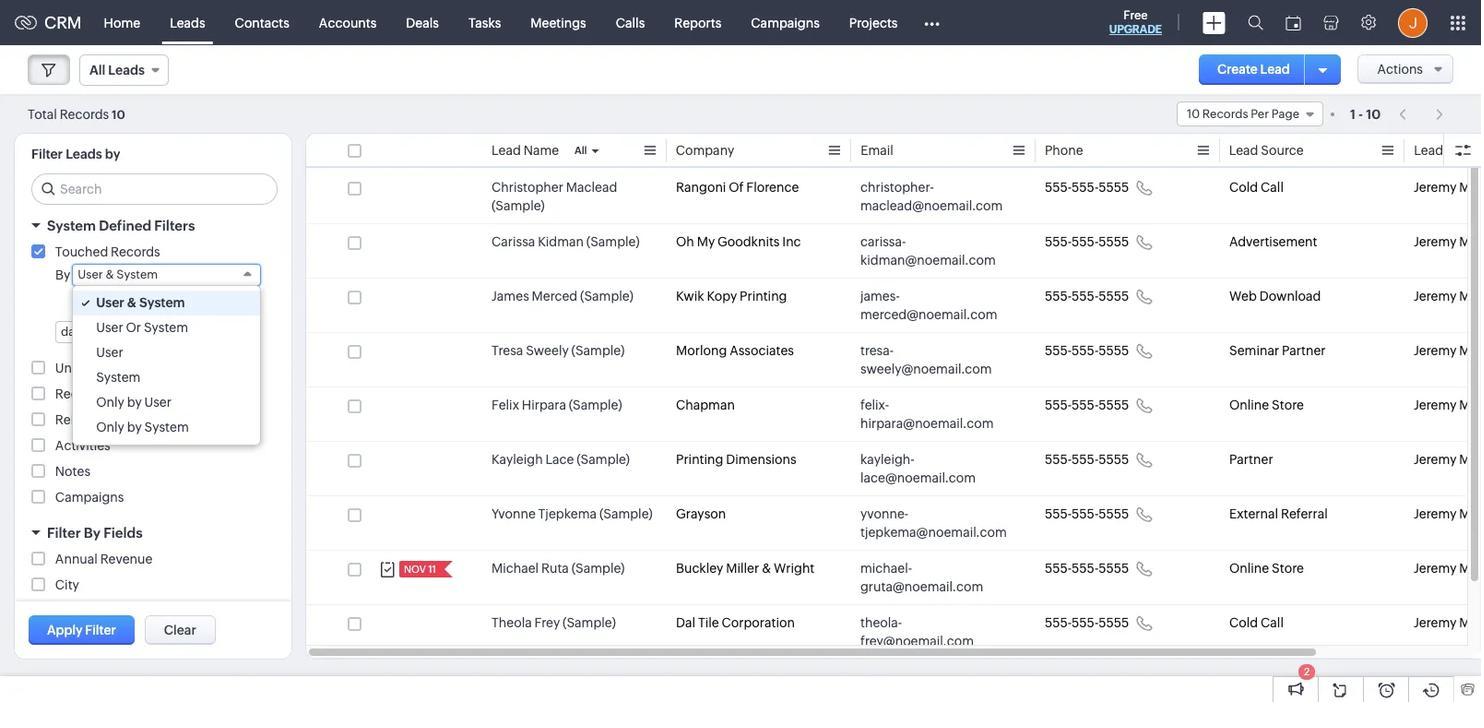 Task type: vqa. For each thing, say whether or not it's contained in the screenshot.


Task type: describe. For each thing, give the bounding box(es) containing it.
search image
[[1248, 15, 1264, 30]]

yvonne- tjepkema@noemail.com
[[861, 506, 1007, 540]]

carissa
[[492, 234, 535, 249]]

source
[[1262, 143, 1304, 158]]

jeremy mille for christopher- maclead@noemail.com
[[1414, 180, 1482, 195]]

(sample) for tresa sweely (sample)
[[572, 343, 625, 358]]

gruta@noemail.com
[[861, 579, 984, 594]]

merced
[[532, 289, 578, 304]]

christopher maclead (sample)
[[492, 180, 618, 213]]

calls link
[[601, 0, 660, 45]]

annual revenue
[[55, 552, 153, 566]]

apply filter button
[[29, 615, 135, 645]]

carissa-
[[861, 234, 906, 249]]

10 for total records 10
[[112, 107, 125, 121]]

filter leads by
[[31, 147, 120, 161]]

mille for christopher- maclead@noemail.com
[[1460, 180, 1482, 195]]

(sample) for michael ruta (sample)
[[572, 561, 625, 576]]

kidman@noemail.com
[[861, 253, 996, 268]]

tresa
[[492, 343, 523, 358]]

system inside by user & system
[[117, 268, 158, 281]]

mille for theola- frey@noemail.com
[[1460, 615, 1482, 630]]

5555 for christopher- maclead@noemail.com
[[1099, 180, 1129, 195]]

records for untouched
[[125, 361, 175, 375]]

untouched
[[55, 361, 123, 375]]

rangoni of florence
[[676, 180, 799, 195]]

5555 for tresa- sweely@noemail.com
[[1099, 343, 1129, 358]]

by for user
[[127, 395, 142, 410]]

advertisement
[[1230, 234, 1318, 249]]

user down 'system' 'option'
[[144, 395, 172, 410]]

(sample) for theola frey (sample)
[[563, 615, 616, 630]]

(sample) for kayleigh lace (sample)
[[577, 452, 630, 467]]

records for related
[[104, 412, 153, 427]]

(sample) for christopher maclead (sample)
[[492, 198, 545, 213]]

jeremy for yvonne- tjepkema@noemail.com
[[1414, 506, 1457, 521]]

jeremy for christopher- maclead@noemail.com
[[1414, 180, 1457, 195]]

jeremy mille for felix- hirpara@noemail.com
[[1414, 398, 1482, 412]]

record
[[55, 387, 99, 401]]

user option
[[73, 340, 260, 365]]

1 horizontal spatial campaigns
[[751, 15, 820, 30]]

555-555-5555 for kayleigh- lace@noemail.com
[[1045, 452, 1129, 467]]

grayson
[[676, 506, 726, 521]]

1
[[1351, 107, 1356, 121]]

calls
[[616, 15, 645, 30]]

oh my goodknits inc
[[676, 234, 801, 249]]

carissa kidman (sample)
[[492, 234, 640, 249]]

user or system option
[[73, 316, 260, 340]]

1 horizontal spatial partner
[[1282, 343, 1326, 358]]

0 horizontal spatial campaigns
[[55, 490, 124, 505]]

reports link
[[660, 0, 736, 45]]

0 vertical spatial by
[[105, 147, 120, 161]]

user for user
[[96, 345, 123, 360]]

555-555-5555 for yvonne- tjepkema@noemail.com
[[1045, 506, 1129, 521]]

2 store from the top
[[1272, 561, 1304, 576]]

carissa kidman (sample) link
[[492, 232, 640, 251]]

web
[[1230, 289, 1257, 304]]

download
[[1260, 289, 1321, 304]]

leads link
[[155, 0, 220, 45]]

nov
[[404, 564, 426, 575]]

sweely@noemail.com
[[861, 362, 992, 376]]

calendar image
[[1286, 15, 1302, 30]]

0 vertical spatial printing
[[740, 289, 787, 304]]

only by system option
[[73, 415, 260, 440]]

michael- gruta@noemail.com
[[861, 561, 984, 594]]

projects
[[850, 15, 898, 30]]

only by system
[[96, 420, 189, 435]]

michael-
[[861, 561, 913, 576]]

city
[[55, 578, 79, 592]]

email
[[861, 143, 894, 158]]

mille for felix- hirpara@noemail.com
[[1460, 398, 1482, 412]]

8 jeremy from the top
[[1414, 561, 1457, 576]]

cold for christopher- maclead@noemail.com
[[1230, 180, 1259, 195]]

james
[[492, 289, 529, 304]]

lead owne
[[1414, 143, 1482, 158]]

christopher
[[492, 180, 564, 195]]

carissa- kidman@noemail.com
[[861, 234, 996, 268]]

jeremy for kayleigh- lace@noemail.com
[[1414, 452, 1457, 467]]

system inside 'option'
[[96, 370, 141, 385]]

user for user & system
[[96, 295, 124, 310]]

notes
[[55, 464, 90, 479]]

2 online store from the top
[[1230, 561, 1304, 576]]

kopy
[[707, 289, 737, 304]]

felix-
[[861, 398, 889, 412]]

0 vertical spatial leads
[[170, 15, 205, 30]]

user or system
[[96, 320, 188, 335]]

user for user or system
[[96, 320, 123, 335]]

revenue
[[100, 552, 153, 566]]

filter by fields
[[47, 525, 143, 541]]

create lead
[[1218, 62, 1290, 77]]

michael ruta (sample) link
[[492, 559, 625, 578]]

system option
[[73, 365, 260, 390]]

goodknits
[[718, 234, 780, 249]]

jeremy mille for carissa- kidman@noemail.com
[[1414, 234, 1482, 249]]

call for theola- frey@noemail.com
[[1261, 615, 1284, 630]]

jeremy for james- merced@noemail.com
[[1414, 289, 1457, 304]]

meetings link
[[516, 0, 601, 45]]

jeremy for felix- hirpara@noemail.com
[[1414, 398, 1457, 412]]

5555 for james- merced@noemail.com
[[1099, 289, 1129, 304]]

seminar partner
[[1230, 343, 1326, 358]]

mille for yvonne- tjepkema@noemail.com
[[1460, 506, 1482, 521]]

profile image
[[1399, 8, 1428, 37]]

lead source
[[1230, 143, 1304, 158]]

yvonne-
[[861, 506, 909, 521]]

related
[[55, 412, 101, 427]]

nov 11
[[404, 564, 436, 575]]

james merced (sample) link
[[492, 287, 634, 305]]

user & system
[[96, 295, 185, 310]]

apply
[[47, 623, 83, 637]]

james- merced@noemail.com
[[861, 289, 998, 322]]

campaigns link
[[736, 0, 835, 45]]

actions
[[1378, 62, 1424, 77]]

records for total
[[60, 107, 109, 121]]

list box containing user & system
[[73, 286, 260, 445]]

lace
[[546, 452, 574, 467]]

michael ruta (sample)
[[492, 561, 625, 576]]

theola- frey@noemail.com link
[[861, 614, 1008, 650]]

michael- gruta@noemail.com link
[[861, 559, 1008, 596]]

& inside option
[[127, 295, 137, 310]]

referral
[[1281, 506, 1328, 521]]

untouched records
[[55, 361, 175, 375]]

oh
[[676, 234, 695, 249]]

555-555-5555 for christopher- maclead@noemail.com
[[1045, 180, 1129, 195]]

felix- hirpara@noemail.com link
[[861, 396, 1008, 433]]

accounts
[[319, 15, 377, 30]]

christopher- maclead@noemail.com
[[861, 180, 1003, 213]]

1 online store from the top
[[1230, 398, 1304, 412]]

wright
[[774, 561, 815, 576]]

filter by fields button
[[15, 517, 292, 549]]

upgrade
[[1110, 23, 1162, 36]]

5555 for kayleigh- lace@noemail.com
[[1099, 452, 1129, 467]]

2 online from the top
[[1230, 561, 1270, 576]]

kwik kopy printing
[[676, 289, 787, 304]]

apply filter
[[47, 623, 116, 637]]

5555 for yvonne- tjepkema@noemail.com
[[1099, 506, 1129, 521]]

carissa- kidman@noemail.com link
[[861, 232, 1008, 269]]

& for by
[[105, 268, 114, 281]]

maclead@noemail.com
[[861, 198, 1003, 213]]

annual
[[55, 552, 98, 566]]

user inside by user & system
[[78, 268, 103, 281]]

system up user or system option
[[139, 295, 185, 310]]

filter inside button
[[85, 623, 116, 637]]

seminar
[[1230, 343, 1280, 358]]

kayleigh- lace@noemail.com link
[[861, 450, 1008, 487]]

kwik
[[676, 289, 704, 304]]

records for touched
[[111, 244, 160, 259]]

jeremy mille for kayleigh- lace@noemail.com
[[1414, 452, 1482, 467]]

555-555-5555 for tresa- sweely@noemail.com
[[1045, 343, 1129, 358]]

mille for carissa- kidman@noemail.com
[[1460, 234, 1482, 249]]

1 store from the top
[[1272, 398, 1304, 412]]

by for system
[[127, 420, 142, 435]]



Task type: locate. For each thing, give the bounding box(es) containing it.
meetings
[[531, 15, 587, 30]]

system inside dropdown button
[[47, 218, 96, 233]]

filter right apply
[[85, 623, 116, 637]]

home link
[[89, 0, 155, 45]]

theola-
[[861, 615, 902, 630]]

2 horizontal spatial &
[[762, 561, 772, 576]]

create menu element
[[1192, 0, 1237, 45]]

by down total records 10 on the left of page
[[105, 147, 120, 161]]

8 5555 from the top
[[1099, 561, 1129, 576]]

1 vertical spatial &
[[127, 295, 137, 310]]

buckley miller & wright
[[676, 561, 815, 576]]

external referral
[[1230, 506, 1328, 521]]

0 horizontal spatial partner
[[1230, 452, 1274, 467]]

9 jeremy from the top
[[1414, 615, 1457, 630]]

user down by user & system
[[96, 295, 124, 310]]

1 vertical spatial cold
[[1230, 615, 1259, 630]]

by up related records action
[[127, 395, 142, 410]]

lead inside button
[[1261, 62, 1290, 77]]

felix- hirpara@noemail.com
[[861, 398, 994, 431]]

1 vertical spatial printing
[[676, 452, 724, 467]]

cold call for theola- frey@noemail.com
[[1230, 615, 1284, 630]]

1 horizontal spatial 10
[[1367, 107, 1381, 121]]

filter down total
[[31, 147, 63, 161]]

mille for tresa- sweely@noemail.com
[[1460, 343, 1482, 358]]

6 555-555-5555 from the top
[[1045, 452, 1129, 467]]

1 call from the top
[[1261, 180, 1284, 195]]

system up touched at the top of page
[[47, 218, 96, 233]]

only inside option
[[96, 395, 124, 410]]

(sample) right sweely
[[572, 343, 625, 358]]

online store
[[1230, 398, 1304, 412], [1230, 561, 1304, 576]]

printing dimensions
[[676, 452, 797, 467]]

mille for kayleigh- lace@noemail.com
[[1460, 452, 1482, 467]]

row group containing christopher maclead (sample)
[[306, 170, 1482, 702]]

5555 for carissa- kidman@noemail.com
[[1099, 234, 1129, 249]]

lead for lead name
[[492, 143, 521, 158]]

lead left owne
[[1414, 143, 1444, 158]]

5 jeremy from the top
[[1414, 398, 1457, 412]]

1 vertical spatial cold call
[[1230, 615, 1284, 630]]

by down touched at the top of page
[[55, 268, 70, 282]]

tresa- sweely@noemail.com
[[861, 343, 992, 376]]

navigation
[[1390, 101, 1454, 127]]

555-
[[1045, 180, 1072, 195], [1072, 180, 1099, 195], [1045, 234, 1072, 249], [1072, 234, 1099, 249], [1045, 289, 1072, 304], [1072, 289, 1099, 304], [1045, 343, 1072, 358], [1072, 343, 1099, 358], [1045, 398, 1072, 412], [1072, 398, 1099, 412], [1045, 452, 1072, 467], [1072, 452, 1099, 467], [1045, 506, 1072, 521], [1072, 506, 1099, 521], [1045, 561, 1072, 576], [1072, 561, 1099, 576], [1045, 615, 1072, 630], [1072, 615, 1099, 630]]

or
[[126, 320, 141, 335]]

1 only from the top
[[96, 395, 124, 410]]

action up related records action
[[101, 387, 141, 401]]

online store down seminar partner
[[1230, 398, 1304, 412]]

jeremy for theola- frey@noemail.com
[[1414, 615, 1457, 630]]

1 vertical spatial campaigns
[[55, 490, 124, 505]]

external
[[1230, 506, 1279, 521]]

6 jeremy mille from the top
[[1414, 452, 1482, 467]]

0 vertical spatial filter
[[31, 147, 63, 161]]

records down only by user
[[104, 412, 153, 427]]

only up the activities
[[96, 420, 124, 435]]

(sample) inside "link"
[[563, 615, 616, 630]]

records up only by user
[[125, 361, 175, 375]]

3 jeremy from the top
[[1414, 289, 1457, 304]]

4 jeremy from the top
[[1414, 343, 1457, 358]]

6 mille from the top
[[1460, 452, 1482, 467]]

dimensions
[[726, 452, 797, 467]]

6 5555 from the top
[[1099, 452, 1129, 467]]

campaigns down notes
[[55, 490, 124, 505]]

0 vertical spatial partner
[[1282, 343, 1326, 358]]

by
[[105, 147, 120, 161], [127, 395, 142, 410], [127, 420, 142, 435]]

associates
[[730, 343, 794, 358]]

(sample) right kidman
[[587, 234, 640, 249]]

filter for filter by fields
[[47, 525, 81, 541]]

7 jeremy mille from the top
[[1414, 506, 1482, 521]]

4 5555 from the top
[[1099, 343, 1129, 358]]

1 555-555-5555 from the top
[[1045, 180, 1129, 195]]

1 cold call from the top
[[1230, 180, 1284, 195]]

lead left source
[[1230, 143, 1259, 158]]

partner up external
[[1230, 452, 1274, 467]]

1 vertical spatial leads
[[66, 147, 102, 161]]

(sample) inside christopher maclead (sample)
[[492, 198, 545, 213]]

by up annual revenue
[[84, 525, 101, 541]]

row group
[[306, 170, 1482, 702]]

&
[[105, 268, 114, 281], [127, 295, 137, 310], [762, 561, 772, 576]]

5555 for theola- frey@noemail.com
[[1099, 615, 1129, 630]]

online down seminar
[[1230, 398, 1270, 412]]

5 5555 from the top
[[1099, 398, 1129, 412]]

None text field
[[172, 293, 205, 314]]

10 up filter leads by
[[112, 107, 125, 121]]

5555 for felix- hirpara@noemail.com
[[1099, 398, 1129, 412]]

11
[[428, 564, 436, 575]]

& right miller
[[762, 561, 772, 576]]

0 horizontal spatial leads
[[66, 147, 102, 161]]

0 vertical spatial cold
[[1230, 180, 1259, 195]]

yvonne
[[492, 506, 536, 521]]

printing up "grayson"
[[676, 452, 724, 467]]

kayleigh lace (sample) link
[[492, 450, 630, 469]]

kayleigh- lace@noemail.com
[[861, 452, 976, 485]]

(sample) inside 'link'
[[569, 398, 622, 412]]

0 horizontal spatial action
[[101, 387, 141, 401]]

2 cold call from the top
[[1230, 615, 1284, 630]]

(sample) down christopher at the left of page
[[492, 198, 545, 213]]

user up untouched records
[[96, 345, 123, 360]]

1 horizontal spatial leads
[[170, 15, 205, 30]]

projects link
[[835, 0, 913, 45]]

(sample) right tjepkema
[[600, 506, 653, 521]]

by inside option
[[127, 420, 142, 435]]

only
[[96, 395, 124, 410], [96, 420, 124, 435]]

only for only by system
[[96, 420, 124, 435]]

system down user & system option
[[144, 320, 188, 335]]

rangoni
[[676, 180, 726, 195]]

10 for 1 - 10
[[1367, 107, 1381, 121]]

theola frey (sample) link
[[492, 614, 616, 632]]

kayleigh
[[492, 452, 543, 467]]

4 jeremy mille from the top
[[1414, 343, 1482, 358]]

felix
[[492, 398, 519, 412]]

0 vertical spatial call
[[1261, 180, 1284, 195]]

morlong
[[676, 343, 727, 358]]

-
[[1359, 107, 1364, 121]]

0 horizontal spatial &
[[105, 268, 114, 281]]

lead right create
[[1261, 62, 1290, 77]]

7 555-555-5555 from the top
[[1045, 506, 1129, 521]]

user inside option
[[96, 295, 124, 310]]

filter for filter leads by
[[31, 147, 63, 161]]

free
[[1124, 8, 1148, 22]]

kidman
[[538, 234, 584, 249]]

2 jeremy mille from the top
[[1414, 234, 1482, 249]]

& inside by user & system
[[105, 268, 114, 281]]

1 vertical spatial online store
[[1230, 561, 1304, 576]]

jeremy mille for theola- frey@noemail.com
[[1414, 615, 1482, 630]]

0 horizontal spatial 10
[[112, 107, 125, 121]]

5 jeremy mille from the top
[[1414, 398, 1482, 412]]

store down seminar partner
[[1272, 398, 1304, 412]]

jeremy for tresa- sweely@noemail.com
[[1414, 343, 1457, 358]]

0 horizontal spatial by
[[55, 268, 70, 282]]

(sample) right ruta
[[572, 561, 625, 576]]

4 555-555-5555 from the top
[[1045, 343, 1129, 358]]

4 mille from the top
[[1460, 343, 1482, 358]]

home
[[104, 15, 140, 30]]

total
[[28, 107, 57, 121]]

owne
[[1446, 143, 1482, 158]]

1 vertical spatial store
[[1272, 561, 1304, 576]]

user left "or"
[[96, 320, 123, 335]]

frey
[[535, 615, 560, 630]]

5 mille from the top
[[1460, 398, 1482, 412]]

james- merced@noemail.com link
[[861, 287, 1008, 324]]

10 inside total records 10
[[112, 107, 125, 121]]

& for buckley
[[762, 561, 772, 576]]

0 vertical spatial by
[[55, 268, 70, 282]]

2 555-555-5555 from the top
[[1045, 234, 1129, 249]]

online store down the external referral
[[1230, 561, 1304, 576]]

2 vertical spatial by
[[127, 420, 142, 435]]

Search text field
[[32, 174, 277, 204]]

0 vertical spatial online
[[1230, 398, 1270, 412]]

filter
[[31, 147, 63, 161], [47, 525, 81, 541], [85, 623, 116, 637]]

clear
[[164, 623, 196, 637]]

my
[[697, 234, 715, 249]]

555-555-5555 for felix- hirpara@noemail.com
[[1045, 398, 1129, 412]]

hirpara@noemail.com
[[861, 416, 994, 431]]

1 online from the top
[[1230, 398, 1270, 412]]

1 horizontal spatial by
[[84, 525, 101, 541]]

campaigns right 'reports' link on the top of the page
[[751, 15, 820, 30]]

(sample) right merced
[[580, 289, 634, 304]]

partner right seminar
[[1282, 343, 1326, 358]]

3 jeremy mille from the top
[[1414, 289, 1482, 304]]

system up user & system
[[117, 268, 158, 281]]

online down external
[[1230, 561, 1270, 576]]

phone
[[1045, 143, 1084, 158]]

jeremy mille
[[1414, 180, 1482, 195], [1414, 234, 1482, 249], [1414, 289, 1482, 304], [1414, 343, 1482, 358], [1414, 398, 1482, 412], [1414, 452, 1482, 467], [1414, 506, 1482, 521], [1414, 561, 1482, 576], [1414, 615, 1482, 630]]

yvonne tjepkema (sample)
[[492, 506, 653, 521]]

by inside dropdown button
[[84, 525, 101, 541]]

jeremy mille for james- merced@noemail.com
[[1414, 289, 1482, 304]]

christopher-
[[861, 180, 934, 195]]

1 vertical spatial filter
[[47, 525, 81, 541]]

create
[[1218, 62, 1258, 77]]

jeremy for carissa- kidman@noemail.com
[[1414, 234, 1457, 249]]

0 vertical spatial cold call
[[1230, 180, 1284, 195]]

1 horizontal spatial printing
[[740, 289, 787, 304]]

free upgrade
[[1110, 8, 1162, 36]]

2 vertical spatial &
[[762, 561, 772, 576]]

contacts
[[235, 15, 290, 30]]

9 555-555-5555 from the top
[[1045, 615, 1129, 630]]

0 vertical spatial campaigns
[[751, 15, 820, 30]]

lead for lead source
[[1230, 143, 1259, 158]]

filter up annual
[[47, 525, 81, 541]]

jeremy mille for yvonne- tjepkema@noemail.com
[[1414, 506, 1482, 521]]

system down only by user option
[[144, 420, 189, 435]]

tasks link
[[454, 0, 516, 45]]

by down only by user
[[127, 420, 142, 435]]

records down the defined
[[111, 244, 160, 259]]

printing
[[740, 289, 787, 304], [676, 452, 724, 467]]

1 vertical spatial partner
[[1230, 452, 1274, 467]]

search element
[[1237, 0, 1275, 45]]

8 mille from the top
[[1460, 561, 1482, 576]]

7 jeremy from the top
[[1414, 506, 1457, 521]]

create lead button
[[1199, 54, 1309, 85]]

555-555-5555 for carissa- kidman@noemail.com
[[1045, 234, 1129, 249]]

lead for lead owne
[[1414, 143, 1444, 158]]

555-555-5555 for james- merced@noemail.com
[[1045, 289, 1129, 304]]

deals link
[[391, 0, 454, 45]]

leads
[[170, 15, 205, 30], [66, 147, 102, 161]]

chapman
[[676, 398, 735, 412]]

james merced (sample)
[[492, 289, 634, 304]]

tresa-
[[861, 343, 894, 358]]

store down the external referral
[[1272, 561, 1304, 576]]

3 555-555-5555 from the top
[[1045, 289, 1129, 304]]

system up "record action"
[[96, 370, 141, 385]]

1 horizontal spatial &
[[127, 295, 137, 310]]

8 jeremy mille from the top
[[1414, 561, 1482, 576]]

maclead
[[566, 180, 618, 195]]

(sample) right lace
[[577, 452, 630, 467]]

leads down total records 10 on the left of page
[[66, 147, 102, 161]]

only inside option
[[96, 420, 124, 435]]

1 5555 from the top
[[1099, 180, 1129, 195]]

1 vertical spatial online
[[1230, 561, 1270, 576]]

(sample) for james merced (sample)
[[580, 289, 634, 304]]

create menu image
[[1203, 12, 1226, 34]]

1 mille from the top
[[1460, 180, 1482, 195]]

list box
[[73, 286, 260, 445]]

records up filter leads by
[[60, 107, 109, 121]]

2 5555 from the top
[[1099, 234, 1129, 249]]

2 call from the top
[[1261, 615, 1284, 630]]

frey@noemail.com
[[861, 634, 974, 649]]

8 555-555-5555 from the top
[[1045, 561, 1129, 576]]

& up "or"
[[127, 295, 137, 310]]

user
[[78, 268, 103, 281], [96, 295, 124, 310], [96, 320, 123, 335], [96, 345, 123, 360], [144, 395, 172, 410]]

call for christopher- maclead@noemail.com
[[1261, 180, 1284, 195]]

1 jeremy mille from the top
[[1414, 180, 1482, 195]]

call
[[1261, 180, 1284, 195], [1261, 615, 1284, 630]]

printing right kopy at top left
[[740, 289, 787, 304]]

1 vertical spatial call
[[1261, 615, 1284, 630]]

(sample) right hirpara
[[569, 398, 622, 412]]

web download
[[1230, 289, 1321, 304]]

only by user
[[96, 395, 172, 410]]

action down 'system' 'option'
[[156, 412, 195, 427]]

lead name
[[492, 143, 559, 158]]

0 vertical spatial &
[[105, 268, 114, 281]]

0 vertical spatial online store
[[1230, 398, 1304, 412]]

0 vertical spatial store
[[1272, 398, 1304, 412]]

0 vertical spatial action
[[101, 387, 141, 401]]

florence
[[747, 180, 799, 195]]

10 right -
[[1367, 107, 1381, 121]]

profile element
[[1388, 0, 1439, 45]]

touched
[[55, 244, 108, 259]]

hirpara
[[522, 398, 566, 412]]

inc
[[783, 234, 801, 249]]

User & System field
[[72, 264, 261, 286]]

9 jeremy mille from the top
[[1414, 615, 1482, 630]]

2 only from the top
[[96, 420, 124, 435]]

only up related records action
[[96, 395, 124, 410]]

0 horizontal spatial printing
[[676, 452, 724, 467]]

activities
[[55, 438, 110, 453]]

by inside option
[[127, 395, 142, 410]]

555-555-5555 for theola- frey@noemail.com
[[1045, 615, 1129, 630]]

0 vertical spatial only
[[96, 395, 124, 410]]

2 vertical spatial filter
[[85, 623, 116, 637]]

(sample) for felix hirpara (sample)
[[569, 398, 622, 412]]

sweely
[[526, 343, 569, 358]]

nov 11 link
[[399, 561, 438, 578]]

mille for james- merced@noemail.com
[[1460, 289, 1482, 304]]

6 jeremy from the top
[[1414, 452, 1457, 467]]

5 555-555-5555 from the top
[[1045, 398, 1129, 412]]

cold call for christopher- maclead@noemail.com
[[1230, 180, 1284, 195]]

only for only by user
[[96, 395, 124, 410]]

cold for theola- frey@noemail.com
[[1230, 615, 1259, 630]]

3 5555 from the top
[[1099, 289, 1129, 304]]

(sample) for carissa kidman (sample)
[[587, 234, 640, 249]]

cold call
[[1230, 180, 1284, 195], [1230, 615, 1284, 630]]

merced@noemail.com
[[861, 307, 998, 322]]

fields
[[104, 525, 143, 541]]

1 vertical spatial only
[[96, 420, 124, 435]]

action
[[101, 387, 141, 401], [156, 412, 195, 427]]

filter inside dropdown button
[[47, 525, 81, 541]]

lead left name
[[492, 143, 521, 158]]

(sample) for yvonne tjepkema (sample)
[[600, 506, 653, 521]]

7 mille from the top
[[1460, 506, 1482, 521]]

1 cold from the top
[[1230, 180, 1259, 195]]

miller
[[726, 561, 759, 576]]

3 mille from the top
[[1460, 289, 1482, 304]]

leads right home
[[170, 15, 205, 30]]

user & system option
[[73, 291, 260, 316]]

9 5555 from the top
[[1099, 615, 1129, 630]]

dal
[[676, 615, 696, 630]]

company
[[676, 143, 735, 158]]

2 mille from the top
[[1460, 234, 1482, 249]]

2 cold from the top
[[1230, 615, 1259, 630]]

jeremy mille for tresa- sweely@noemail.com
[[1414, 343, 1482, 358]]

records
[[60, 107, 109, 121], [111, 244, 160, 259], [125, 361, 175, 375], [104, 412, 153, 427]]

1 vertical spatial by
[[84, 525, 101, 541]]

1 horizontal spatial action
[[156, 412, 195, 427]]

1 vertical spatial by
[[127, 395, 142, 410]]

(sample) right frey
[[563, 615, 616, 630]]

1 vertical spatial action
[[156, 412, 195, 427]]

tile
[[698, 615, 719, 630]]

1 jeremy from the top
[[1414, 180, 1457, 195]]

only by user option
[[73, 390, 260, 415]]

9 mille from the top
[[1460, 615, 1482, 630]]

tjepkema
[[538, 506, 597, 521]]

user down touched at the top of page
[[78, 268, 103, 281]]

system inside option
[[144, 320, 188, 335]]

7 5555 from the top
[[1099, 506, 1129, 521]]

2 jeremy from the top
[[1414, 234, 1457, 249]]

& down touched records
[[105, 268, 114, 281]]



